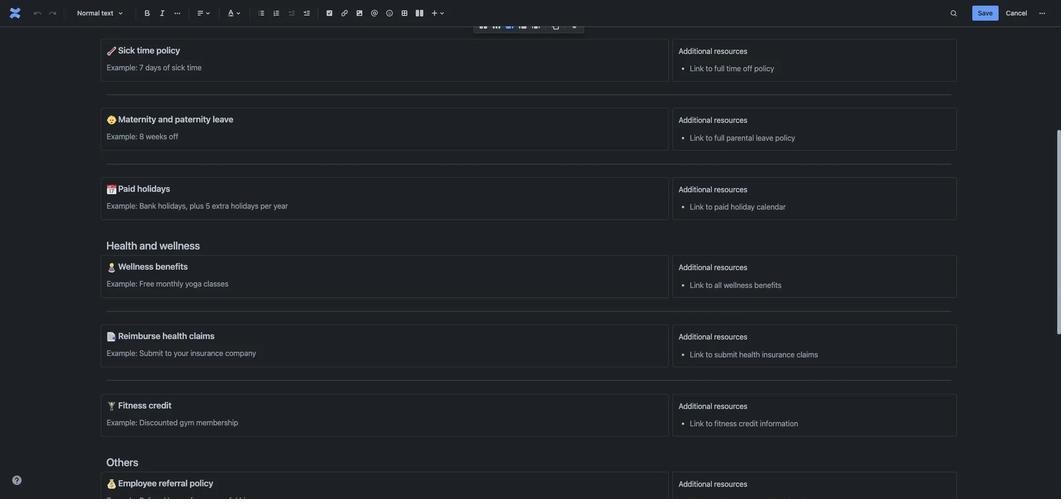 Task type: describe. For each thing, give the bounding box(es) containing it.
:date: image
[[107, 185, 116, 194]]

resources for wellness benefits
[[714, 264, 748, 272]]

paid holidays
[[116, 184, 170, 194]]

bullet list ⌘⇧8 image
[[256, 8, 267, 19]]

table image
[[399, 8, 410, 19]]

paid
[[118, 184, 135, 194]]

holidays
[[137, 184, 170, 194]]

additional for wellness benefits
[[679, 264, 713, 272]]

more image
[[1037, 8, 1048, 19]]

additional resources for fitness credit
[[679, 402, 748, 411]]

:thermometer: image
[[107, 46, 116, 56]]

cancel
[[1006, 9, 1028, 17]]

reimburse
[[118, 331, 161, 341]]

paternity
[[175, 114, 211, 125]]

credit
[[149, 400, 172, 411]]

wellness
[[118, 262, 154, 272]]

additional for reimburse health claims
[[679, 333, 713, 341]]

wellness
[[159, 239, 200, 252]]

cancel button
[[1001, 6, 1033, 21]]

sick
[[118, 45, 135, 55]]

wellness benefits
[[116, 262, 188, 272]]

reimburse health claims
[[116, 331, 215, 341]]

copy image
[[550, 20, 561, 31]]

align left image
[[195, 8, 206, 19]]

italic ⌘i image
[[157, 8, 168, 19]]

emoji image
[[384, 8, 395, 19]]

employee referral policy
[[116, 479, 213, 489]]

time
[[137, 45, 154, 55]]

more formatting image
[[172, 8, 183, 19]]

policy for employee referral policy
[[190, 479, 213, 489]]

indent tab image
[[301, 8, 312, 19]]

redo ⌘⇧z image
[[47, 8, 58, 19]]

normal text
[[77, 9, 113, 17]]

benefits
[[156, 262, 188, 272]]



Task type: vqa. For each thing, say whether or not it's contained in the screenshot.
Bold ⌘B image in the top of the page
yes



Task type: locate. For each thing, give the bounding box(es) containing it.
health and wellness
[[106, 239, 200, 252]]

policy
[[156, 45, 180, 55], [190, 479, 213, 489]]

0 vertical spatial policy
[[156, 45, 180, 55]]

resources for employee referral policy
[[714, 480, 748, 489]]

1 horizontal spatial and
[[158, 114, 173, 125]]

4 additional resources from the top
[[679, 264, 748, 272]]

2 additional from the top
[[679, 116, 713, 125]]

maternity
[[118, 114, 156, 125]]

and for wellness
[[140, 239, 157, 252]]

health
[[163, 331, 187, 341]]

additional for sick time policy
[[679, 47, 713, 55]]

resources
[[714, 47, 748, 55], [714, 116, 748, 125], [714, 185, 748, 194], [714, 264, 748, 272], [714, 333, 748, 341], [714, 402, 748, 411], [714, 480, 748, 489]]

leave
[[213, 114, 233, 125]]

editor toolbar toolbar
[[474, 18, 584, 43]]

resources for paid holidays
[[714, 185, 748, 194]]

right sidebar image
[[504, 20, 516, 31]]

resources for maternity and paternity leave
[[714, 116, 748, 125]]

employee
[[118, 479, 157, 489]]

7 additional resources from the top
[[679, 480, 748, 489]]

layouts image
[[414, 8, 425, 19]]

:thermometer: image
[[107, 46, 116, 56]]

:date: image
[[107, 185, 116, 194]]

2 additional resources from the top
[[679, 116, 748, 125]]

resources for reimburse health claims
[[714, 333, 748, 341]]

additional resources for employee referral policy
[[679, 480, 748, 489]]

resources for sick time policy
[[714, 47, 748, 55]]

two columns image
[[478, 20, 489, 31]]

:man_lifting_weights: image
[[107, 402, 116, 411]]

link image
[[339, 8, 350, 19]]

find and replace image
[[948, 8, 960, 19]]

additional resources
[[679, 47, 748, 55], [679, 116, 748, 125], [679, 185, 748, 194], [679, 264, 748, 272], [679, 333, 748, 341], [679, 402, 748, 411], [679, 480, 748, 489]]

editable content region
[[91, 0, 966, 500]]

and
[[158, 114, 173, 125], [140, 239, 157, 252]]

policy for sick time policy
[[156, 45, 180, 55]]

outdent ⇧tab image
[[286, 8, 297, 19]]

7 additional from the top
[[679, 480, 713, 489]]

and up wellness benefits
[[140, 239, 157, 252]]

bold ⌘b image
[[142, 8, 153, 19]]

help image
[[11, 475, 23, 486]]

1 vertical spatial policy
[[190, 479, 213, 489]]

maternity and paternity leave
[[116, 114, 233, 125]]

save button
[[973, 6, 999, 21]]

additional resources for sick time policy
[[679, 47, 748, 55]]

6 resources from the top
[[714, 402, 748, 411]]

left sidebar image
[[517, 20, 529, 31]]

remove image
[[569, 20, 580, 31]]

3 additional from the top
[[679, 185, 713, 194]]

0 vertical spatial and
[[158, 114, 173, 125]]

1 additional from the top
[[679, 47, 713, 55]]

4 additional from the top
[[679, 264, 713, 272]]

additional resources for maternity and paternity leave
[[679, 116, 748, 125]]

undo ⌘z image
[[32, 8, 43, 19]]

action item image
[[324, 8, 335, 19]]

referral
[[159, 479, 188, 489]]

additional for fitness credit
[[679, 402, 713, 411]]

fitness credit
[[116, 400, 172, 411]]

1 horizontal spatial policy
[[190, 479, 213, 489]]

:bookmark_tabs: image
[[107, 333, 116, 342], [107, 333, 116, 342]]

5 resources from the top
[[714, 333, 748, 341]]

normal text button
[[68, 3, 132, 23]]

additional resources for paid holidays
[[679, 185, 748, 194]]

0 horizontal spatial policy
[[156, 45, 180, 55]]

claims
[[189, 331, 215, 341]]

7 resources from the top
[[714, 480, 748, 489]]

additional for paid holidays
[[679, 185, 713, 194]]

:baby: image
[[107, 116, 116, 125], [107, 116, 116, 125]]

sick time policy
[[116, 45, 180, 55]]

additional for employee referral policy
[[679, 480, 713, 489]]

confluence image
[[8, 6, 23, 21], [8, 6, 23, 21]]

:woman_in_lotus_position::skin tone 3: image
[[107, 263, 116, 273], [107, 263, 116, 273]]

:man_lifting_weights: image
[[107, 402, 116, 411]]

resources for fitness credit
[[714, 402, 748, 411]]

5 additional from the top
[[679, 333, 713, 341]]

fitness
[[118, 400, 147, 411]]

and left paternity
[[158, 114, 173, 125]]

save
[[978, 9, 993, 17]]

three columns image
[[491, 20, 502, 31]]

additional resources for reimburse health claims
[[679, 333, 748, 341]]

text
[[101, 9, 113, 17]]

policy right the time
[[156, 45, 180, 55]]

policy right referral
[[190, 479, 213, 489]]

5 additional resources from the top
[[679, 333, 748, 341]]

three columns with sidebars image
[[531, 20, 542, 31]]

1 resources from the top
[[714, 47, 748, 55]]

3 resources from the top
[[714, 185, 748, 194]]

3 additional resources from the top
[[679, 185, 748, 194]]

add image, video, or file image
[[354, 8, 365, 19]]

6 additional from the top
[[679, 402, 713, 411]]

health
[[106, 239, 137, 252]]

1 additional resources from the top
[[679, 47, 748, 55]]

mention image
[[369, 8, 380, 19]]

2 resources from the top
[[714, 116, 748, 125]]

normal
[[77, 9, 100, 17]]

0 horizontal spatial and
[[140, 239, 157, 252]]

4 resources from the top
[[714, 264, 748, 272]]

additional resources for wellness benefits
[[679, 264, 748, 272]]

others
[[106, 456, 138, 469]]

additional
[[679, 47, 713, 55], [679, 116, 713, 125], [679, 185, 713, 194], [679, 264, 713, 272], [679, 333, 713, 341], [679, 402, 713, 411], [679, 480, 713, 489]]

6 additional resources from the top
[[679, 402, 748, 411]]

1 vertical spatial and
[[140, 239, 157, 252]]

numbered list ⌘⇧7 image
[[271, 8, 282, 19]]

additional for maternity and paternity leave
[[679, 116, 713, 125]]

:moneybag: image
[[107, 480, 116, 489], [107, 480, 116, 489]]

and for paternity
[[158, 114, 173, 125]]



